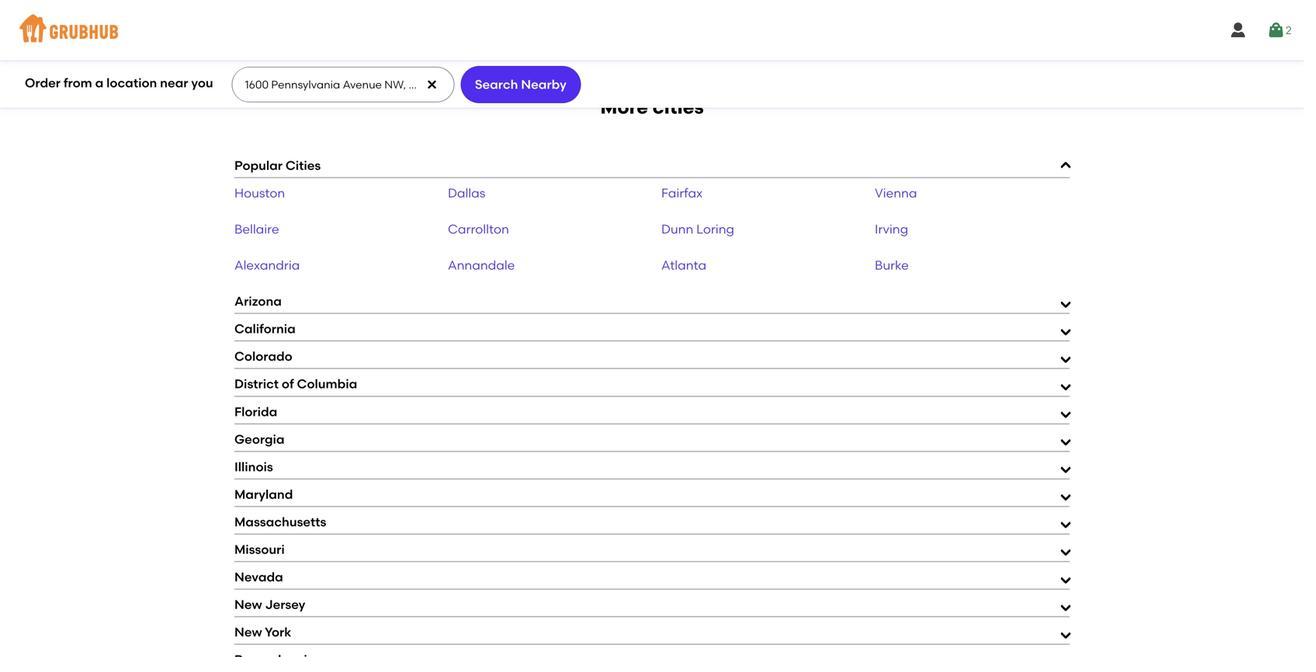 Task type: vqa. For each thing, say whether or not it's contained in the screenshot.
sweetgreen logo to the bottom
no



Task type: describe. For each thing, give the bounding box(es) containing it.
houston link
[[234, 186, 285, 201]]

dallas
[[448, 186, 485, 201]]

main navigation navigation
[[0, 0, 1304, 61]]

search
[[475, 77, 518, 92]]

dunn loring link
[[661, 222, 734, 237]]

loring
[[697, 222, 734, 237]]

more
[[600, 96, 648, 119]]

order from a location near you
[[25, 75, 213, 91]]

svg image
[[426, 78, 438, 91]]

new york
[[234, 625, 291, 640]]

irving
[[875, 222, 908, 237]]

a
[[95, 75, 103, 91]]

district of columbia
[[234, 377, 357, 392]]

missouri
[[234, 542, 285, 557]]

new for new jersey
[[234, 597, 262, 613]]

burke link
[[875, 258, 909, 273]]

georgia
[[234, 432, 285, 447]]

vienna link
[[875, 186, 917, 201]]

Search Address search field
[[232, 68, 453, 102]]

you
[[191, 75, 213, 91]]

cities
[[653, 96, 704, 119]]

dunn loring
[[661, 222, 734, 237]]

more cities
[[600, 96, 704, 119]]

carrollton link
[[448, 222, 509, 237]]

houston
[[234, 186, 285, 201]]

2 button
[[1267, 16, 1292, 44]]

new jersey
[[234, 597, 305, 613]]

massachusetts
[[234, 515, 326, 530]]

district
[[234, 377, 279, 392]]



Task type: locate. For each thing, give the bounding box(es) containing it.
new for new york
[[234, 625, 262, 640]]

alexandria
[[234, 258, 300, 273]]

of
[[282, 377, 294, 392]]

illinois
[[234, 459, 273, 475]]

jersey
[[265, 597, 305, 613]]

order
[[25, 75, 61, 91]]

1 svg image from the left
[[1229, 21, 1248, 40]]

search nearby
[[475, 77, 567, 92]]

atlanta
[[661, 258, 707, 273]]

2 svg image from the left
[[1267, 21, 1286, 40]]

new down the nevada
[[234, 597, 262, 613]]

california
[[234, 322, 296, 337]]

dunn
[[661, 222, 694, 237]]

carrollton
[[448, 222, 509, 237]]

1 new from the top
[[234, 597, 262, 613]]

york
[[265, 625, 291, 640]]

annandale
[[448, 258, 515, 273]]

cities
[[286, 158, 321, 173]]

2 new from the top
[[234, 625, 262, 640]]

1 vertical spatial new
[[234, 625, 262, 640]]

0 vertical spatial new
[[234, 597, 262, 613]]

new left york
[[234, 625, 262, 640]]

nearby
[[521, 77, 567, 92]]

popular cities
[[234, 158, 321, 173]]

1 horizontal spatial svg image
[[1267, 21, 1286, 40]]

alexandria link
[[234, 258, 300, 273]]

atlanta link
[[661, 258, 707, 273]]

search nearby button
[[461, 66, 581, 103]]

2
[[1286, 24, 1292, 37]]

0 horizontal spatial svg image
[[1229, 21, 1248, 40]]

popular
[[234, 158, 283, 173]]

vienna
[[875, 186, 917, 201]]

burke
[[875, 258, 909, 273]]

svg image inside the 2 button
[[1267, 21, 1286, 40]]

from
[[64, 75, 92, 91]]

arizona
[[234, 294, 282, 309]]

irving link
[[875, 222, 908, 237]]

fairfax link
[[661, 186, 703, 201]]

colorado
[[234, 349, 292, 364]]

bellaire
[[234, 222, 279, 237]]

nevada
[[234, 570, 283, 585]]

columbia
[[297, 377, 357, 392]]

location
[[106, 75, 157, 91]]

new
[[234, 597, 262, 613], [234, 625, 262, 640]]

florida
[[234, 404, 277, 419]]

maryland
[[234, 487, 293, 502]]

fairfax
[[661, 186, 703, 201]]

svg image
[[1229, 21, 1248, 40], [1267, 21, 1286, 40]]

dallas link
[[448, 186, 485, 201]]

near
[[160, 75, 188, 91]]

annandale link
[[448, 258, 515, 273]]

bellaire link
[[234, 222, 279, 237]]



